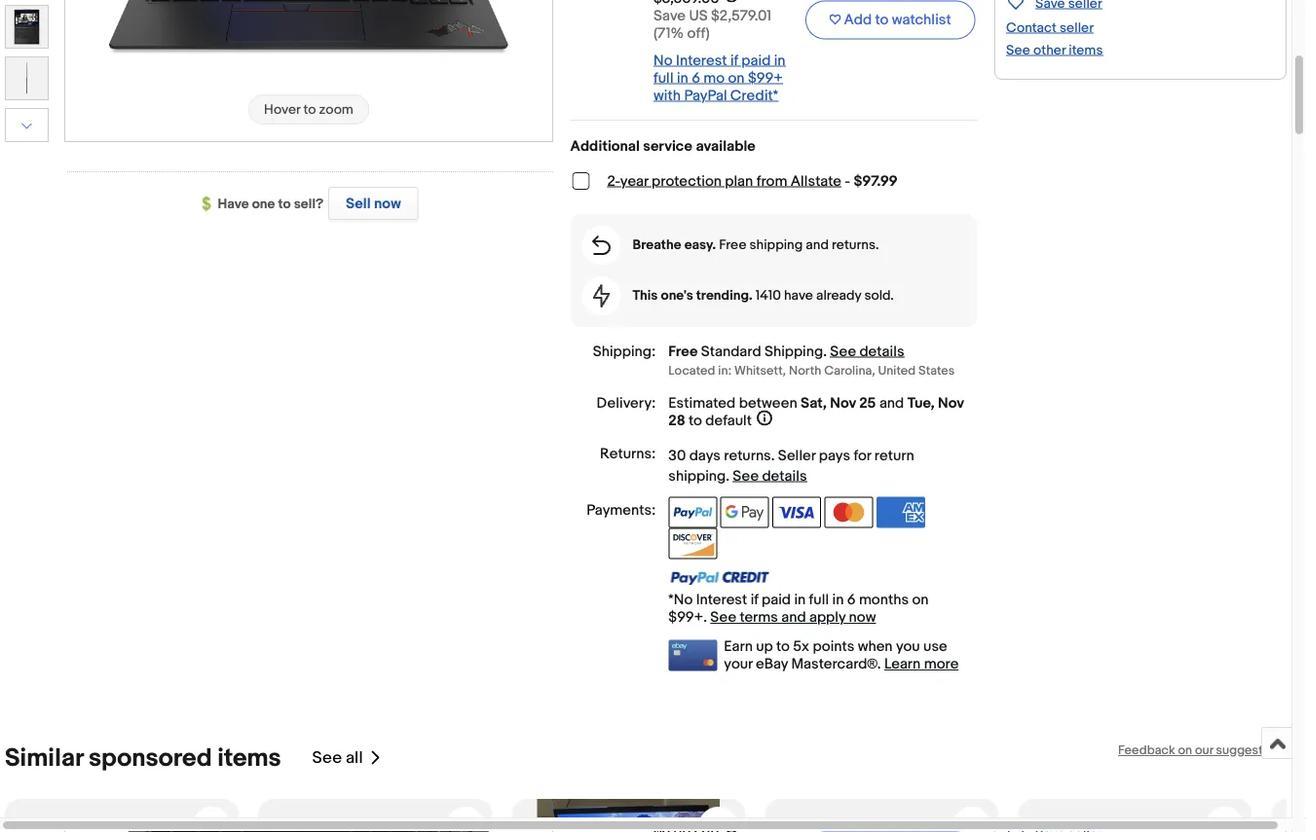Task type: locate. For each thing, give the bounding box(es) containing it.
with
[[654, 87, 681, 104]]

to inside earn up to 5x points when you use your ebay mastercard®.
[[776, 638, 790, 656]]

interest down paypal credit image
[[696, 592, 747, 609]]

estimated
[[669, 395, 736, 412]]

points
[[813, 638, 855, 656]]

on inside no interest if paid in full in 6 mo on $99+ with paypal credit*
[[728, 69, 745, 87]]

picture 8 of 9 image
[[6, 57, 48, 99]]

if inside no interest if paid in full in 6 mo on $99+ with paypal credit*
[[730, 51, 738, 69]]

picture 7 of 9 image
[[6, 6, 48, 48]]

full down (71%
[[654, 69, 674, 87]]

free
[[719, 237, 747, 254], [669, 343, 698, 360]]

0 vertical spatial 6
[[692, 69, 700, 87]]

add to watchlist button
[[805, 1, 975, 39]]

1 vertical spatial free
[[669, 343, 698, 360]]

1 horizontal spatial if
[[751, 592, 759, 609]]

on inside *no interest if paid in full in 6 months on $99+.
[[912, 592, 929, 609]]

to
[[875, 11, 889, 29], [278, 196, 291, 212], [689, 412, 702, 430], [776, 638, 790, 656]]

interest inside no interest if paid in full in 6 mo on $99+ with paypal credit*
[[676, 51, 727, 69]]

0 horizontal spatial nov
[[830, 395, 856, 412]]

nov
[[830, 395, 856, 412], [938, 395, 964, 412]]

1 horizontal spatial on
[[912, 592, 929, 609]]

0 horizontal spatial items
[[218, 744, 281, 774]]

this one's trending. 1410 have already sold.
[[633, 288, 894, 304]]

details up united
[[860, 343, 904, 360]]

shipping up 1410
[[750, 237, 803, 254]]

see inside free standard shipping . see details located in: whitsett, north carolina, united states
[[830, 343, 856, 360]]

full inside *no interest if paid in full in 6 months on $99+.
[[809, 592, 829, 609]]

feedback
[[1118, 744, 1175, 759]]

1 vertical spatial details
[[762, 467, 807, 485]]

2 vertical spatial and
[[781, 609, 806, 627]]

1 vertical spatial interest
[[696, 592, 747, 609]]

on
[[728, 69, 745, 87], [912, 592, 929, 609], [1178, 744, 1192, 759]]

if down paypal credit image
[[751, 592, 759, 609]]

nov left the 25
[[830, 395, 856, 412]]

when
[[858, 638, 893, 656]]

no interest if paid in full in 6 mo on $99+ with paypal credit*
[[654, 51, 786, 104]]

seller pays for return shipping
[[669, 447, 914, 485]]

to inside button
[[875, 11, 889, 29]]

if right mo on the right top of page
[[730, 51, 738, 69]]

learn more link
[[884, 656, 959, 673]]

28
[[669, 412, 685, 430]]

tue,
[[907, 395, 935, 412]]

0 horizontal spatial if
[[730, 51, 738, 69]]

1 horizontal spatial items
[[1069, 42, 1103, 58]]

0 vertical spatial with details__icon image
[[592, 236, 611, 255]]

on right "months"
[[912, 592, 929, 609]]

with details__icon image for this
[[593, 284, 610, 308]]

1 vertical spatial with details__icon image
[[593, 284, 610, 308]]

pays
[[819, 447, 850, 464]]

see details link
[[830, 343, 904, 360], [733, 467, 807, 485]]

paid up credit*
[[742, 51, 771, 69]]

and
[[806, 237, 829, 254], [879, 395, 904, 412], [781, 609, 806, 627]]

shipping:
[[593, 343, 656, 360]]

returns
[[724, 447, 771, 464]]

add to watchlist
[[844, 11, 951, 29]]

paid for $99+.
[[762, 592, 791, 609]]

to right add
[[875, 11, 889, 29]]

1 horizontal spatial .
[[771, 447, 775, 464]]

one's
[[661, 288, 693, 304]]

carolina,
[[824, 364, 875, 379]]

see up earn
[[710, 609, 736, 627]]

1 horizontal spatial shipping
[[750, 237, 803, 254]]

mo
[[704, 69, 725, 87]]

main content
[[570, 0, 977, 673]]

1 vertical spatial full
[[809, 592, 829, 609]]

full for mo
[[654, 69, 674, 87]]

add
[[844, 11, 872, 29]]

1 horizontal spatial 6
[[847, 592, 856, 609]]

now right sell
[[374, 195, 401, 212]]

see up carolina,
[[830, 343, 856, 360]]

see inside contact seller see other items
[[1006, 42, 1030, 58]]

1 vertical spatial now
[[849, 609, 876, 627]]

paid inside no interest if paid in full in 6 mo on $99+ with paypal credit*
[[742, 51, 771, 69]]

. inside free standard shipping . see details located in: whitsett, north carolina, united states
[[823, 343, 827, 360]]

learn more
[[884, 656, 959, 673]]

30 days returns .
[[669, 447, 778, 464]]

see
[[1006, 42, 1030, 58], [830, 343, 856, 360], [733, 467, 759, 485], [710, 609, 736, 627], [312, 748, 342, 769]]

shipping inside seller pays for return shipping
[[669, 467, 726, 485]]

0 horizontal spatial details
[[762, 467, 807, 485]]

0 horizontal spatial 6
[[692, 69, 700, 87]]

on for mo
[[728, 69, 745, 87]]

and up 5x
[[781, 609, 806, 627]]

in left apply
[[794, 592, 806, 609]]

. down 30 days returns .
[[726, 467, 730, 485]]

with details__icon image left this
[[593, 284, 610, 308]]

shipping down days
[[669, 467, 726, 485]]

2 vertical spatial .
[[726, 467, 730, 485]]

0 vertical spatial if
[[730, 51, 738, 69]]

see terms and apply now
[[710, 609, 876, 627]]

paypal image
[[669, 497, 717, 528]]

1 vertical spatial on
[[912, 592, 929, 609]]

1 horizontal spatial nov
[[938, 395, 964, 412]]

details
[[860, 343, 904, 360], [762, 467, 807, 485]]

paid up the up
[[762, 592, 791, 609]]

no
[[654, 51, 673, 69]]

6 left mo on the right top of page
[[692, 69, 700, 87]]

contact seller see other items
[[1006, 19, 1103, 58]]

0 horizontal spatial full
[[654, 69, 674, 87]]

6 right apply
[[847, 592, 856, 609]]

1 horizontal spatial full
[[809, 592, 829, 609]]

visa image
[[772, 497, 821, 528]]

easy.
[[684, 237, 716, 254]]

this
[[633, 288, 658, 304]]

nov inside 'tue, nov 28'
[[938, 395, 964, 412]]

on left our
[[1178, 744, 1192, 759]]

free up located
[[669, 343, 698, 360]]

and left returns.
[[806, 237, 829, 254]]

0 vertical spatial on
[[728, 69, 745, 87]]

contact seller link
[[1006, 19, 1094, 36]]

0 horizontal spatial see details link
[[733, 467, 807, 485]]

sat,
[[801, 395, 827, 412]]

full up points
[[809, 592, 829, 609]]

items left see all 'text box' on the left bottom of the page
[[218, 744, 281, 774]]

1 vertical spatial .
[[771, 447, 775, 464]]

2 horizontal spatial .
[[823, 343, 827, 360]]

earn up to 5x points when you use your ebay mastercard®.
[[724, 638, 947, 673]]

with details__icon image
[[592, 236, 611, 255], [593, 284, 610, 308]]

See all text field
[[312, 748, 363, 769]]

you
[[896, 638, 920, 656]]

0 horizontal spatial .
[[726, 467, 730, 485]]

1 horizontal spatial details
[[860, 343, 904, 360]]

. up carolina,
[[823, 343, 827, 360]]

to left 5x
[[776, 638, 790, 656]]

one
[[252, 196, 275, 212]]

free right easy. on the right of the page
[[719, 237, 747, 254]]

6 inside *no interest if paid in full in 6 months on $99+.
[[847, 592, 856, 609]]

1 vertical spatial if
[[751, 592, 759, 609]]

mastercard®.
[[791, 656, 881, 673]]

shipping
[[750, 237, 803, 254], [669, 467, 726, 485]]

free standard shipping . see details located in: whitsett, north carolina, united states
[[669, 343, 955, 379]]

*no
[[669, 592, 693, 609]]

0 vertical spatial now
[[374, 195, 401, 212]]

0 horizontal spatial shipping
[[669, 467, 726, 485]]

items down seller
[[1069, 42, 1103, 58]]

credit*
[[730, 87, 778, 104]]

0 vertical spatial see details link
[[830, 343, 904, 360]]

more
[[924, 656, 959, 673]]

. for shipping
[[823, 343, 827, 360]]

6 inside no interest if paid in full in 6 mo on $99+ with paypal credit*
[[692, 69, 700, 87]]

paid
[[742, 51, 771, 69], [762, 592, 791, 609]]

in left "months"
[[832, 592, 844, 609]]

save us $2,579.01 (71% off)
[[654, 7, 772, 42]]

nov right tue,
[[938, 395, 964, 412]]

already
[[816, 288, 861, 304]]

plan
[[725, 172, 753, 190]]

allstate
[[791, 172, 842, 190]]

for
[[854, 447, 871, 464]]

1 horizontal spatial free
[[719, 237, 747, 254]]

2 with details__icon image from the top
[[593, 284, 610, 308]]

-
[[845, 172, 850, 190]]

2 vertical spatial on
[[1178, 744, 1192, 759]]

. see details
[[726, 467, 807, 485]]

learn
[[884, 656, 921, 673]]

details down seller
[[762, 467, 807, 485]]

1 vertical spatial see details link
[[733, 467, 807, 485]]

1 nov from the left
[[830, 395, 856, 412]]

if inside *no interest if paid in full in 6 months on $99+.
[[751, 592, 759, 609]]

your
[[724, 656, 753, 673]]

1 vertical spatial items
[[218, 744, 281, 774]]

master card image
[[824, 497, 873, 528]]

additional service available
[[570, 137, 756, 155]]

free inside free standard shipping . see details located in: whitsett, north carolina, united states
[[669, 343, 698, 360]]

now up 'when'
[[849, 609, 876, 627]]

year
[[620, 172, 648, 190]]

1 vertical spatial 6
[[847, 592, 856, 609]]

to right "one"
[[278, 196, 291, 212]]

and right the 25
[[879, 395, 904, 412]]

estimated between sat, nov 25 and
[[669, 395, 907, 412]]

2 nov from the left
[[938, 395, 964, 412]]

no interest if paid in full in 6 mo on $99+ with paypal credit* link
[[654, 51, 786, 104]]

see down contact
[[1006, 42, 1030, 58]]

see details link up carolina,
[[830, 343, 904, 360]]

see terms and apply now link
[[710, 609, 876, 627]]

interest down off)
[[676, 51, 727, 69]]

united
[[878, 364, 916, 379]]

ebay mastercard image
[[669, 640, 717, 671]]

5x
[[793, 638, 809, 656]]

earn
[[724, 638, 753, 656]]

full inside no interest if paid in full in 6 mo on $99+ with paypal credit*
[[654, 69, 674, 87]]

6 for mo
[[692, 69, 700, 87]]

0 vertical spatial items
[[1069, 42, 1103, 58]]

1 horizontal spatial now
[[849, 609, 876, 627]]

0 horizontal spatial now
[[374, 195, 401, 212]]

1 with details__icon image from the top
[[592, 236, 611, 255]]

interest for *no
[[696, 592, 747, 609]]

feedback on our suggestions link
[[1118, 744, 1287, 759]]

paid inside *no interest if paid in full in 6 months on $99+.
[[762, 592, 791, 609]]

0 vertical spatial interest
[[676, 51, 727, 69]]

. up . see details on the right of the page
[[771, 447, 775, 464]]

. for returns
[[771, 447, 775, 464]]

0 vertical spatial full
[[654, 69, 674, 87]]

if for $99+.
[[751, 592, 759, 609]]

suggestions
[[1216, 744, 1287, 759]]

north
[[789, 364, 821, 379]]

0 vertical spatial .
[[823, 343, 827, 360]]

0 horizontal spatial free
[[669, 343, 698, 360]]

1 vertical spatial paid
[[762, 592, 791, 609]]

see details link down returns
[[733, 467, 807, 485]]

apply
[[809, 609, 846, 627]]

$2,579.01
[[711, 7, 772, 24]]

6
[[692, 69, 700, 87], [847, 592, 856, 609]]

0 horizontal spatial on
[[728, 69, 745, 87]]

interest inside *no interest if paid in full in 6 months on $99+.
[[696, 592, 747, 609]]

1 vertical spatial shipping
[[669, 467, 726, 485]]

with details__icon image left breathe
[[592, 236, 611, 255]]

on right mo on the right top of page
[[728, 69, 745, 87]]

0 vertical spatial paid
[[742, 51, 771, 69]]

0 vertical spatial details
[[860, 343, 904, 360]]



Task type: vqa. For each thing, say whether or not it's contained in the screenshot.
'Polishing' within Car Buffing Pads Polishing Sponge Buffer Set Waxing Foam Polisher Kit for Drill
no



Task type: describe. For each thing, give the bounding box(es) containing it.
main content containing save us $2,579.01 (71% off)
[[570, 0, 977, 673]]

sell?
[[294, 196, 324, 212]]

shipping
[[765, 343, 823, 360]]

trending.
[[696, 288, 753, 304]]

returns:
[[600, 445, 656, 463]]

*no interest if paid in full in 6 months on $99+.
[[669, 592, 929, 627]]

1 vertical spatial and
[[879, 395, 904, 412]]

see down returns
[[733, 467, 759, 485]]

whitsett,
[[734, 364, 786, 379]]

if for $99+
[[730, 51, 738, 69]]

with details__icon image for breathe
[[592, 236, 611, 255]]

lenovo thinkpad x1 carbon gen 10 intel laptop, 14" ips,  i7-1270p vpro®, 32gb - picture 1 of 9 image
[[65, 0, 552, 139]]

in:
[[718, 364, 732, 379]]

6 for months
[[847, 592, 856, 609]]

sell now link
[[324, 187, 418, 220]]

returns.
[[832, 237, 879, 254]]

from
[[757, 172, 787, 190]]

on for months
[[912, 592, 929, 609]]

protection
[[652, 172, 722, 190]]

additional
[[570, 137, 640, 155]]

full for months
[[809, 592, 829, 609]]

all
[[346, 748, 363, 769]]

1410
[[756, 288, 781, 304]]

days
[[689, 447, 721, 464]]

in up credit*
[[774, 51, 786, 69]]

states
[[919, 364, 955, 379]]

ebay
[[756, 656, 788, 673]]

items inside contact seller see other items
[[1069, 42, 1103, 58]]

breathe easy. free shipping and returns.
[[633, 237, 879, 254]]

to default
[[685, 412, 752, 430]]

seller
[[778, 447, 816, 464]]

our
[[1195, 744, 1213, 759]]

delivery:
[[597, 395, 656, 412]]

dollar sign image
[[202, 196, 218, 212]]

paypal credit image
[[669, 571, 770, 586]]

save
[[654, 7, 686, 24]]

in right no
[[677, 69, 688, 87]]

2 horizontal spatial on
[[1178, 744, 1192, 759]]

similar sponsored items
[[5, 744, 281, 774]]

standard
[[701, 343, 761, 360]]

paid for $99+
[[742, 51, 771, 69]]

interest for no
[[676, 51, 727, 69]]

located
[[669, 364, 715, 379]]

service
[[643, 137, 693, 155]]

tue, nov 28
[[669, 395, 964, 430]]

seller
[[1060, 19, 1094, 36]]

other
[[1033, 42, 1066, 58]]

$99+.
[[669, 609, 707, 627]]

to right 28
[[689, 412, 702, 430]]

details inside free standard shipping . see details located in: whitsett, north carolina, united states
[[860, 343, 904, 360]]

0 vertical spatial shipping
[[750, 237, 803, 254]]

similar
[[5, 744, 83, 774]]

see all link
[[312, 744, 382, 774]]

sold.
[[864, 288, 894, 304]]

contact
[[1006, 19, 1057, 36]]

months
[[859, 592, 909, 609]]

see other items link
[[1006, 42, 1103, 58]]

google pay image
[[721, 497, 769, 528]]

2-
[[607, 172, 620, 190]]

$99+
[[748, 69, 783, 87]]

25
[[859, 395, 876, 412]]

terms
[[740, 609, 778, 627]]

default
[[705, 412, 752, 430]]

paypal
[[684, 87, 727, 104]]

available
[[696, 137, 756, 155]]

1 horizontal spatial see details link
[[830, 343, 904, 360]]

feedback on our suggestions
[[1118, 744, 1287, 759]]

see all
[[312, 748, 363, 769]]

breathe
[[633, 237, 681, 254]]

see left the all
[[312, 748, 342, 769]]

us
[[689, 7, 708, 24]]

(71%
[[654, 24, 684, 42]]

sell
[[346, 195, 371, 212]]

payments:
[[587, 502, 656, 519]]

up
[[756, 638, 773, 656]]

off)
[[687, 24, 710, 42]]

use
[[923, 638, 947, 656]]

return
[[875, 447, 914, 464]]

discover image
[[669, 528, 717, 559]]

have
[[784, 288, 813, 304]]

0 vertical spatial and
[[806, 237, 829, 254]]

2-year protection plan from allstate - $97.99
[[607, 172, 898, 190]]

american express image
[[876, 497, 925, 528]]

0 vertical spatial free
[[719, 237, 747, 254]]

watchlist
[[892, 11, 951, 29]]



